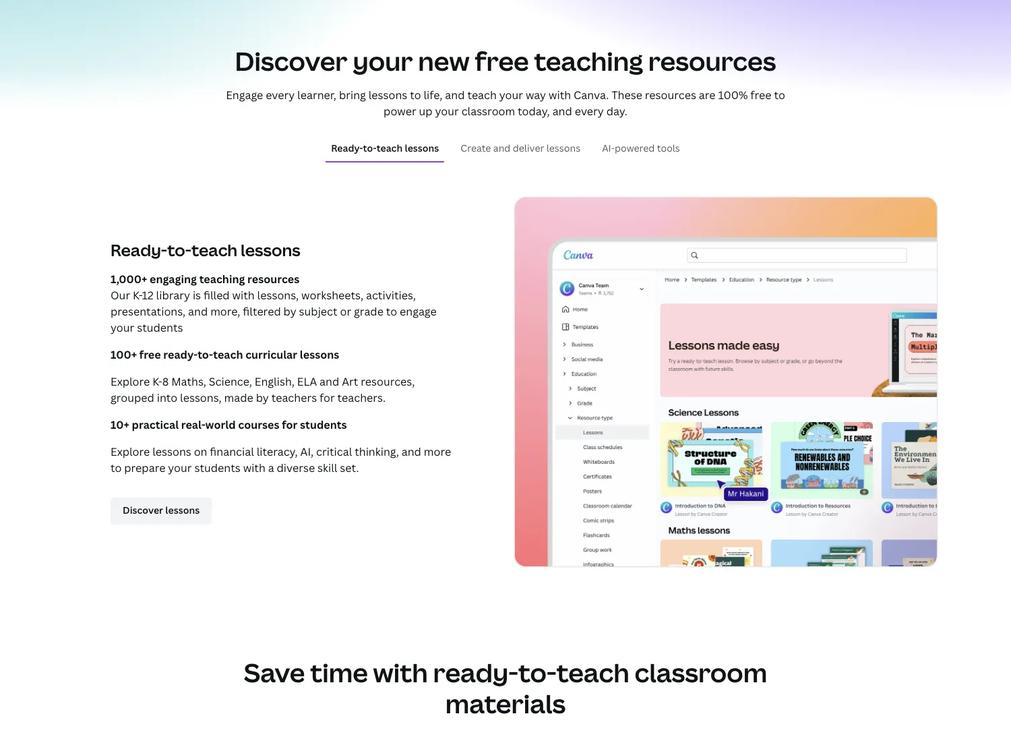 Task type: vqa. For each thing, say whether or not it's contained in the screenshot.
the right every
yes



Task type: locate. For each thing, give the bounding box(es) containing it.
to
[[410, 88, 421, 103], [775, 88, 786, 103], [386, 304, 397, 319], [111, 460, 122, 475]]

0 vertical spatial k-
[[133, 288, 142, 302]]

k- right our
[[133, 288, 142, 302]]

lessons, up filtered
[[257, 288, 299, 302]]

1 horizontal spatial for
[[320, 390, 335, 405]]

save time with ready-to-teach classroom materials
[[244, 655, 768, 721]]

0 horizontal spatial lessons,
[[180, 390, 222, 405]]

english,
[[255, 374, 295, 389]]

more
[[424, 444, 451, 459]]

filtered
[[243, 304, 281, 319]]

0 horizontal spatial k-
[[133, 288, 142, 302]]

every down canva.
[[575, 104, 604, 119]]

1 vertical spatial k-
[[153, 374, 162, 389]]

by
[[284, 304, 297, 319], [256, 390, 269, 405]]

0 vertical spatial students
[[137, 320, 183, 335]]

0 vertical spatial by
[[284, 304, 297, 319]]

are
[[699, 88, 716, 103]]

0 vertical spatial lessons,
[[257, 288, 299, 302]]

critical
[[316, 444, 352, 459]]

explore
[[111, 374, 150, 389], [111, 444, 150, 459]]

bring
[[339, 88, 366, 103]]

k- inside the '1,000+ engaging teaching resources our k-12 library is filled with lessons, worksheets, activities, presentations, and more, filtered by subject or grade to engage your students'
[[133, 288, 142, 302]]

1,000+ engaging teaching resources our k-12 library is filled with lessons, worksheets, activities, presentations, and more, filtered by subject or grade to engage your students
[[111, 271, 437, 335]]

and
[[445, 88, 465, 103], [553, 104, 572, 119], [494, 142, 511, 154], [188, 304, 208, 319], [320, 374, 339, 389], [402, 444, 421, 459]]

teaching
[[534, 43, 643, 78], [199, 271, 245, 286]]

k- up the into
[[153, 374, 162, 389]]

your
[[353, 43, 413, 78], [500, 88, 523, 103], [435, 104, 459, 119], [111, 320, 134, 335], [168, 460, 192, 475]]

ready- up 1,000+
[[111, 238, 167, 261]]

12
[[142, 288, 154, 302]]

with up more,
[[232, 288, 255, 302]]

lessons up 'ela'
[[300, 347, 339, 362]]

real-
[[181, 417, 206, 432]]

more,
[[211, 304, 240, 319]]

1 vertical spatial ready-
[[433, 655, 519, 690]]

ai-powered tools
[[602, 142, 680, 154]]

ready-to-teach lessons
[[331, 142, 439, 154], [111, 238, 301, 261]]

for right teachers
[[320, 390, 335, 405]]

2 vertical spatial free
[[139, 347, 161, 362]]

explore inside explore k-8 maths, science, english, ela and art resources, grouped into lessons, made by teachers for teachers.
[[111, 374, 150, 389]]

ready-to-teach lessons up engaging
[[111, 238, 301, 261]]

k- inside explore k-8 maths, science, english, ela and art resources, grouped into lessons, made by teachers for teachers.
[[153, 374, 162, 389]]

2 horizontal spatial free
[[751, 88, 772, 103]]

with inside save time with ready-to-teach classroom materials
[[373, 655, 428, 690]]

ready- down 'bring' on the top
[[331, 142, 363, 154]]

1 horizontal spatial ready-
[[433, 655, 519, 690]]

1 vertical spatial resources
[[645, 88, 697, 103]]

students inside the '1,000+ engaging teaching resources our k-12 library is filled with lessons, worksheets, activities, presentations, and more, filtered by subject or grade to engage your students'
[[137, 320, 183, 335]]

lessons inside explore lessons on financial literacy, ai, critical thinking, and more to prepare your students with a diverse skill set.
[[153, 444, 191, 459]]

k-
[[133, 288, 142, 302], [153, 374, 162, 389]]

resources up are
[[649, 43, 777, 78]]

1 vertical spatial ready-
[[111, 238, 167, 261]]

0 vertical spatial teaching
[[534, 43, 643, 78]]

every right engage
[[266, 88, 295, 103]]

1 vertical spatial by
[[256, 390, 269, 405]]

to- inside button
[[363, 142, 377, 154]]

explore up grouped
[[111, 374, 150, 389]]

to left "prepare"
[[111, 460, 122, 475]]

1 vertical spatial explore
[[111, 444, 150, 459]]

0 horizontal spatial teaching
[[199, 271, 245, 286]]

0 vertical spatial ready-
[[331, 142, 363, 154]]

0 horizontal spatial every
[[266, 88, 295, 103]]

for inside explore k-8 maths, science, english, ela and art resources, grouped into lessons, made by teachers for teachers.
[[320, 390, 335, 405]]

resources inside the '1,000+ engaging teaching resources our k-12 library is filled with lessons, worksheets, activities, presentations, and more, filtered by subject or grade to engage your students'
[[248, 271, 300, 286]]

life,
[[424, 88, 443, 103]]

2 vertical spatial students
[[195, 460, 241, 475]]

explore inside explore lessons on financial literacy, ai, critical thinking, and more to prepare your students with a diverse skill set.
[[111, 444, 150, 459]]

10+ practical real-world courses for students
[[111, 417, 347, 432]]

your inside explore lessons on financial literacy, ai, critical thinking, and more to prepare your students with a diverse skill set.
[[168, 460, 192, 475]]

free up engage every learner, bring lessons to life, and teach your way with canva. these resources are 100% free to power up your classroom today, and every day.
[[475, 43, 529, 78]]

your inside the '1,000+ engaging teaching resources our k-12 library is filled with lessons, worksheets, activities, presentations, and more, filtered by subject or grade to engage your students'
[[111, 320, 134, 335]]

and right create
[[494, 142, 511, 154]]

day.
[[607, 104, 628, 119]]

with right way on the top of page
[[549, 88, 571, 103]]

your right up
[[435, 104, 459, 119]]

1 explore from the top
[[111, 374, 150, 389]]

way
[[526, 88, 546, 103]]

0 vertical spatial ready-to-teach lessons
[[331, 142, 439, 154]]

lessons inside engage every learner, bring lessons to life, and teach your way with canva. these resources are 100% free to power up your classroom today, and every day.
[[369, 88, 408, 103]]

ready-
[[163, 347, 198, 362], [433, 655, 519, 690]]

deliver
[[513, 142, 545, 154]]

by right filtered
[[284, 304, 297, 319]]

1 horizontal spatial students
[[195, 460, 241, 475]]

to- inside save time with ready-to-teach classroom materials
[[519, 655, 557, 690]]

0 horizontal spatial ready-
[[163, 347, 198, 362]]

teaching up canva.
[[534, 43, 643, 78]]

lessons right deliver
[[547, 142, 581, 154]]

ready-to-teach lessons down power
[[331, 142, 439, 154]]

activities,
[[366, 288, 416, 302]]

time
[[310, 655, 368, 690]]

1 vertical spatial classroom
[[635, 655, 768, 690]]

1 vertical spatial ready-to-teach lessons
[[111, 238, 301, 261]]

1 vertical spatial free
[[751, 88, 772, 103]]

and left more
[[402, 444, 421, 459]]

0 vertical spatial free
[[475, 43, 529, 78]]

1 horizontal spatial classroom
[[635, 655, 768, 690]]

students down presentations,
[[137, 320, 183, 335]]

library
[[156, 288, 190, 302]]

engage every learner, bring lessons to life, and teach your way with canva. these resources are 100% free to power up your classroom today, and every day.
[[226, 88, 786, 119]]

courses
[[238, 417, 280, 432]]

0 vertical spatial for
[[320, 390, 335, 405]]

to-
[[363, 142, 377, 154], [167, 238, 192, 261], [198, 347, 213, 362], [519, 655, 557, 690]]

2 vertical spatial resources
[[248, 271, 300, 286]]

our
[[111, 288, 130, 302]]

by down english,
[[256, 390, 269, 405]]

0 vertical spatial explore
[[111, 374, 150, 389]]

engage
[[400, 304, 437, 319]]

save
[[244, 655, 305, 690]]

resources,
[[361, 374, 415, 389]]

1 horizontal spatial lessons,
[[257, 288, 299, 302]]

students down the financial
[[195, 460, 241, 475]]

ai,
[[301, 444, 314, 459]]

subject
[[299, 304, 338, 319]]

ai-powered tools button
[[597, 136, 686, 161]]

teach inside button
[[377, 142, 403, 154]]

2 explore from the top
[[111, 444, 150, 459]]

0 vertical spatial every
[[266, 88, 295, 103]]

1 vertical spatial teaching
[[199, 271, 245, 286]]

0 horizontal spatial by
[[256, 390, 269, 405]]

practical
[[132, 417, 179, 432]]

ready-to-teach lessons inside 'ready-to-teach lessons' button
[[331, 142, 439, 154]]

and left art
[[320, 374, 339, 389]]

with left 'a'
[[243, 460, 266, 475]]

students up critical
[[300, 417, 347, 432]]

resources
[[649, 43, 777, 78], [645, 88, 697, 103], [248, 271, 300, 286]]

filled
[[204, 288, 230, 302]]

0 horizontal spatial students
[[137, 320, 183, 335]]

your up 100+ on the top left of the page
[[111, 320, 134, 335]]

0 horizontal spatial for
[[282, 417, 298, 432]]

every
[[266, 88, 295, 103], [575, 104, 604, 119]]

to left life,
[[410, 88, 421, 103]]

for
[[320, 390, 335, 405], [282, 417, 298, 432]]

grade
[[354, 304, 384, 319]]

teachers
[[272, 390, 317, 405]]

and inside the '1,000+ engaging teaching resources our k-12 library is filled with lessons, worksheets, activities, presentations, and more, filtered by subject or grade to engage your students'
[[188, 304, 208, 319]]

students
[[137, 320, 183, 335], [300, 417, 347, 432], [195, 460, 241, 475]]

create and deliver lessons button
[[455, 136, 586, 161]]

1 horizontal spatial free
[[475, 43, 529, 78]]

your right "prepare"
[[168, 460, 192, 475]]

1 vertical spatial students
[[300, 417, 347, 432]]

ready-
[[331, 142, 363, 154], [111, 238, 167, 261]]

2 horizontal spatial students
[[300, 417, 347, 432]]

lessons
[[369, 88, 408, 103], [405, 142, 439, 154], [547, 142, 581, 154], [241, 238, 301, 261], [300, 347, 339, 362], [153, 444, 191, 459]]

free right 100+ on the top left of the page
[[139, 347, 161, 362]]

0 horizontal spatial ready-to-teach lessons
[[111, 238, 301, 261]]

free inside engage every learner, bring lessons to life, and teach your way with canva. these resources are 100% free to power up your classroom today, and every day.
[[751, 88, 772, 103]]

1 vertical spatial lessons,
[[180, 390, 222, 405]]

ai-
[[602, 142, 615, 154]]

resources left are
[[645, 88, 697, 103]]

explore up "prepare"
[[111, 444, 150, 459]]

100+ free ready-to-teach curricular lessons
[[111, 347, 339, 362]]

8
[[162, 374, 169, 389]]

free right 100%
[[751, 88, 772, 103]]

explore lessons on financial literacy, ai, critical thinking, and more to prepare your students with a diverse skill set.
[[111, 444, 451, 475]]

up
[[419, 104, 433, 119]]

lessons left on
[[153, 444, 191, 459]]

1 horizontal spatial k-
[[153, 374, 162, 389]]

free
[[475, 43, 529, 78], [751, 88, 772, 103], [139, 347, 161, 362]]

maths,
[[171, 374, 206, 389]]

literacy,
[[257, 444, 298, 459]]

with right 'time'
[[373, 655, 428, 690]]

with
[[549, 88, 571, 103], [232, 288, 255, 302], [243, 460, 266, 475], [373, 655, 428, 690]]

0 horizontal spatial classroom
[[462, 104, 515, 119]]

1 horizontal spatial every
[[575, 104, 604, 119]]

0 vertical spatial ready-
[[163, 347, 198, 362]]

0 horizontal spatial free
[[139, 347, 161, 362]]

art
[[342, 374, 358, 389]]

1 horizontal spatial by
[[284, 304, 297, 319]]

is
[[193, 288, 201, 302]]

explore for to
[[111, 444, 150, 459]]

ela
[[297, 374, 317, 389]]

to down activities,
[[386, 304, 397, 319]]

0 vertical spatial classroom
[[462, 104, 515, 119]]

for down teachers
[[282, 417, 298, 432]]

your up 'bring' on the top
[[353, 43, 413, 78]]

lessons up the '1,000+ engaging teaching resources our k-12 library is filled with lessons, worksheets, activities, presentations, and more, filtered by subject or grade to engage your students'
[[241, 238, 301, 261]]

or
[[340, 304, 351, 319]]

lessons, down maths,
[[180, 390, 222, 405]]

lessons up power
[[369, 88, 408, 103]]

1 horizontal spatial ready-to-teach lessons
[[331, 142, 439, 154]]

teach
[[468, 88, 497, 103], [377, 142, 403, 154], [192, 238, 238, 261], [213, 347, 243, 362], [557, 655, 630, 690]]

into
[[157, 390, 178, 405]]

1 horizontal spatial ready-
[[331, 142, 363, 154]]

powered
[[615, 142, 655, 154]]

resources up filtered
[[248, 271, 300, 286]]

teaching up the filled
[[199, 271, 245, 286]]

lessons,
[[257, 288, 299, 302], [180, 390, 222, 405]]

and down is
[[188, 304, 208, 319]]



Task type: describe. For each thing, give the bounding box(es) containing it.
tools
[[657, 142, 680, 154]]

100+
[[111, 347, 137, 362]]

prepare
[[124, 460, 166, 475]]

learner,
[[297, 88, 337, 103]]

world
[[206, 417, 236, 432]]

1 vertical spatial every
[[575, 104, 604, 119]]

ready-to-teach lessons button
[[326, 136, 445, 161]]

teaching inside the '1,000+ engaging teaching resources our k-12 library is filled with lessons, worksheets, activities, presentations, and more, filtered by subject or grade to engage your students'
[[199, 271, 245, 286]]

on
[[194, 444, 207, 459]]

create and deliver lessons
[[461, 142, 581, 154]]

engaging
[[150, 271, 197, 286]]

lessons down up
[[405, 142, 439, 154]]

these
[[612, 88, 643, 103]]

1 horizontal spatial teaching
[[534, 43, 643, 78]]

today,
[[518, 104, 550, 119]]

and inside explore lessons on financial literacy, ai, critical thinking, and more to prepare your students with a diverse skill set.
[[402, 444, 421, 459]]

0 vertical spatial resources
[[649, 43, 777, 78]]

financial
[[210, 444, 254, 459]]

lessons, inside the '1,000+ engaging teaching resources our k-12 library is filled with lessons, worksheets, activities, presentations, and more, filtered by subject or grade to engage your students'
[[257, 288, 299, 302]]

and inside explore k-8 maths, science, english, ela and art resources, grouped into lessons, made by teachers for teachers.
[[320, 374, 339, 389]]

by inside the '1,000+ engaging teaching resources our k-12 library is filled with lessons, worksheets, activities, presentations, and more, filtered by subject or grade to engage your students'
[[284, 304, 297, 319]]

lessons, inside explore k-8 maths, science, english, ela and art resources, grouped into lessons, made by teachers for teachers.
[[180, 390, 222, 405]]

explore k-8 maths, science, english, ela and art resources, grouped into lessons, made by teachers for teachers.
[[111, 374, 415, 405]]

to right 100%
[[775, 88, 786, 103]]

teach inside save time with ready-to-teach classroom materials
[[557, 655, 630, 690]]

1,000+
[[111, 271, 147, 286]]

explore for grouped
[[111, 374, 150, 389]]

with inside engage every learner, bring lessons to life, and teach your way with canva. these resources are 100% free to power up your classroom today, and every day.
[[549, 88, 571, 103]]

by inside explore k-8 maths, science, english, ela and art resources, grouped into lessons, made by teachers for teachers.
[[256, 390, 269, 405]]

teachers.
[[338, 390, 386, 405]]

discover your new free teaching resources
[[235, 43, 777, 78]]

materials
[[446, 686, 566, 721]]

set.
[[340, 460, 359, 475]]

curricular
[[246, 347, 298, 362]]

science,
[[209, 374, 252, 389]]

classroom inside engage every learner, bring lessons to life, and teach your way with canva. these resources are 100% free to power up your classroom today, and every day.
[[462, 104, 515, 119]]

canva.
[[574, 88, 609, 103]]

presentations,
[[111, 304, 186, 319]]

skill
[[318, 460, 338, 475]]

diverse
[[277, 460, 315, 475]]

a
[[268, 460, 274, 475]]

ready- inside save time with ready-to-teach classroom materials
[[433, 655, 519, 690]]

0 horizontal spatial ready-
[[111, 238, 167, 261]]

discover
[[235, 43, 348, 78]]

with inside explore lessons on financial literacy, ai, critical thinking, and more to prepare your students with a diverse skill set.
[[243, 460, 266, 475]]

power
[[384, 104, 417, 119]]

1 vertical spatial for
[[282, 417, 298, 432]]

new
[[418, 43, 470, 78]]

your left way on the top of page
[[500, 88, 523, 103]]

and right today,
[[553, 104, 572, 119]]

and right life,
[[445, 88, 465, 103]]

and inside button
[[494, 142, 511, 154]]

with inside the '1,000+ engaging teaching resources our k-12 library is filled with lessons, worksheets, activities, presentations, and more, filtered by subject or grade to engage your students'
[[232, 288, 255, 302]]

engage
[[226, 88, 263, 103]]

made
[[224, 390, 253, 405]]

ready- inside button
[[331, 142, 363, 154]]

100%
[[719, 88, 748, 103]]

thinking,
[[355, 444, 399, 459]]

to inside the '1,000+ engaging teaching resources our k-12 library is filled with lessons, worksheets, activities, presentations, and more, filtered by subject or grade to engage your students'
[[386, 304, 397, 319]]

create
[[461, 142, 491, 154]]

resources inside engage every learner, bring lessons to life, and teach your way with canva. these resources are 100% free to power up your classroom today, and every day.
[[645, 88, 697, 103]]

classroom inside save time with ready-to-teach classroom materials
[[635, 655, 768, 690]]

worksheets,
[[302, 288, 364, 302]]

grouped
[[111, 390, 154, 405]]

10+
[[111, 417, 129, 432]]

students inside explore lessons on financial literacy, ai, critical thinking, and more to prepare your students with a diverse skill set.
[[195, 460, 241, 475]]

to inside explore lessons on financial literacy, ai, critical thinking, and more to prepare your students with a diverse skill set.
[[111, 460, 122, 475]]

teach inside engage every learner, bring lessons to life, and teach your way with canva. these resources are 100% free to power up your classroom today, and every day.
[[468, 88, 497, 103]]



